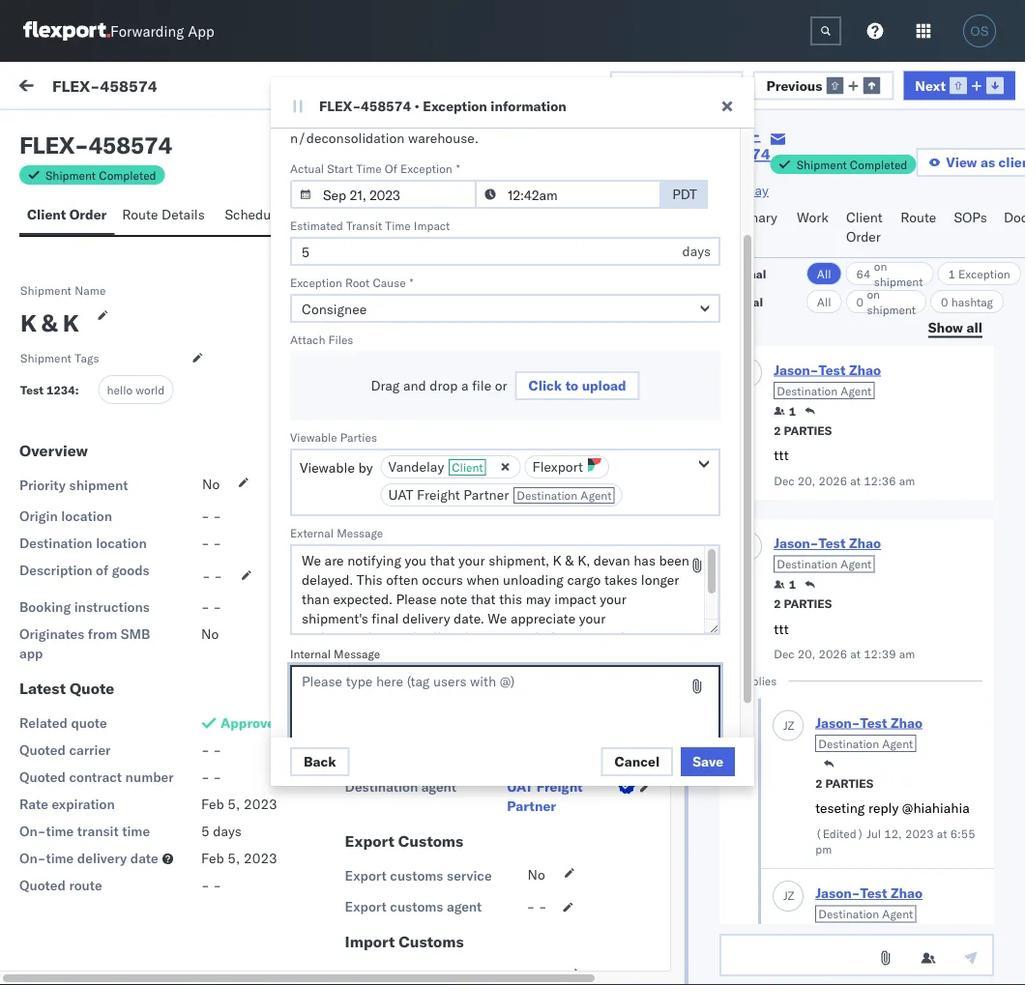 Task type: locate. For each thing, give the bounding box(es) containing it.
2 parties up ttt dec 20, 2026 at 12:39 am
[[774, 597, 832, 611]]

uat for uat freight partner
[[507, 779, 533, 796]]

1 customs from the top
[[390, 868, 444, 885]]

agent up 6:37
[[447, 899, 482, 916]]

0 horizontal spatial client order button
[[19, 197, 114, 235]]

@ for @ linjia test
[[58, 765, 69, 782]]

2026, left 12:35
[[402, 312, 440, 329]]

-- : -- -- text field
[[475, 180, 662, 209]]

route
[[69, 878, 102, 894]]

2 on- from the top
[[19, 850, 46, 867]]

1 vertical spatial parties
[[485, 546, 537, 565]]

at
[[614, 111, 626, 128], [851, 474, 861, 488], [851, 647, 861, 662], [937, 827, 948, 841]]

pm left jan at the right of page
[[476, 486, 496, 503]]

external down viewable by
[[290, 526, 334, 541]]

1 please type here (tag users with @) text field from the top
[[290, 545, 721, 636]]

1 k from the left
[[20, 309, 36, 338]]

j z
[[66, 212, 75, 224], [742, 365, 753, 380], [66, 386, 75, 398], [66, 473, 75, 485], [742, 539, 753, 553], [66, 560, 75, 572], [784, 718, 795, 733], [66, 734, 75, 746], [66, 821, 75, 833], [784, 889, 795, 904]]

all inside collapse all button
[[624, 281, 640, 298]]

Please type here (tag users with @) text field
[[290, 545, 721, 636], [290, 666, 721, 757]]

0 for on
[[857, 295, 864, 309]]

1 resize handle column header from the left
[[318, 162, 341, 986]]

1 horizontal spatial internal
[[290, 647, 331, 662]]

None text field
[[811, 16, 842, 45], [720, 935, 995, 977], [811, 16, 842, 45], [720, 935, 995, 977]]

shipment inside 64 on shipment
[[874, 274, 923, 289]]

0 vertical spatial on-
[[19, 823, 46, 840]]

0 vertical spatial *
[[456, 162, 460, 176]]

partner inside uat freight partner
[[507, 798, 556, 815]]

2 resize handle column header from the left
[[537, 162, 560, 986]]

2 import from the top
[[345, 968, 387, 985]]

agent up ttt dec 20, 2026 at 12:39 am
[[841, 557, 872, 572]]

1 vertical spatial customs
[[390, 899, 444, 916]]

feb
[[201, 796, 224, 813], [201, 850, 224, 867]]

0 vertical spatial import
[[345, 933, 395, 952]]

origin
[[19, 508, 58, 525], [345, 732, 383, 749]]

on for 64
[[874, 259, 888, 273]]

schedule button
[[217, 197, 293, 235]]

1 horizontal spatial uat
[[507, 779, 533, 796]]

1 vertical spatial work
[[833, 168, 858, 182]]

1 all button from the top
[[807, 262, 843, 285]]

freight inside uat freight partner
[[537, 779, 583, 796]]

quoted for quoted carrier
[[19, 742, 66, 759]]

1 vertical spatial internal
[[720, 295, 764, 309]]

agent up ttt dec 20, 2026 at 12:36 am
[[841, 384, 872, 398]]

1 vertical spatial test
[[58, 591, 82, 608]]

freight down flexport international llc 'link'
[[537, 779, 583, 796]]

feb 5, 2023 down the days at left
[[201, 850, 277, 867]]

1 jason-test zhao from the top
[[94, 209, 196, 226]]

k left &
[[20, 309, 36, 338]]

6:38 up export customs service
[[435, 834, 464, 851]]

quoted for quoted route
[[19, 878, 66, 894]]

1 vertical spatial 2026
[[819, 647, 848, 662]]

2 feb from the top
[[201, 850, 224, 867]]

3 am from the top
[[484, 399, 505, 416]]

external for external (0)
[[31, 123, 82, 140]]

1 vertical spatial flexport
[[492, 732, 546, 749]]

pm left international
[[468, 747, 488, 764]]

0 down 64 on the right
[[857, 295, 864, 309]]

0 horizontal spatial delivery
[[77, 850, 127, 867]]

2 6:47 from the top
[[443, 573, 473, 590]]

2026 inside ttt dec 20, 2026 at 12:36 am
[[819, 474, 848, 488]]

completed down flex - 458574
[[99, 168, 156, 182]]

0 vertical spatial 6:38
[[435, 747, 464, 764]]

internal for internal message
[[290, 647, 331, 662]]

route for route details
[[122, 206, 158, 223]]

all
[[818, 267, 832, 281], [818, 295, 832, 309]]

attach
[[290, 333, 325, 347]]

2 vertical spatial quoted
[[19, 878, 66, 894]]

viewable for viewable parties
[[290, 431, 337, 445]]

0 horizontal spatial origin
[[19, 508, 58, 525]]

parties up viewable by
[[340, 431, 377, 445]]

0 vertical spatial all button
[[807, 262, 843, 285]]

2 horizontal spatial external
[[720, 267, 767, 281]]

on inside 0 on shipment
[[867, 287, 880, 301]]

dec 17, 2026, 6:47 pm pst down nominated
[[350, 573, 524, 590]]

2 parties
[[774, 423, 832, 438], [774, 597, 832, 611], [816, 776, 874, 791]]

exception
[[423, 98, 488, 115], [400, 162, 453, 176], [959, 267, 1011, 281], [290, 276, 342, 290]]

2 @ from the top
[[58, 765, 69, 782]]

2023 inside teseting reply @hiahiahia (edited)  jul 12, 2023 at 6:55 pm
[[905, 827, 934, 841]]

partner down international
[[507, 798, 556, 815]]

0 horizontal spatial freight
[[417, 487, 460, 504]]

2 parties up ttt dec 20, 2026 at 12:36 am
[[774, 423, 832, 438]]

1 vertical spatial 6:38
[[435, 834, 464, 851]]

1 horizontal spatial freight
[[537, 779, 583, 796]]

related for related quote
[[19, 715, 68, 732]]

location up destination location
[[61, 508, 112, 525]]

0 vertical spatial dec 17, 2026, 6:47 pm pst
[[350, 486, 524, 503]]

2026, down messages
[[402, 225, 440, 242]]

jason-test zhao down flex - 458574
[[94, 209, 196, 226]]

0 vertical spatial parties
[[340, 431, 377, 445]]

1 vertical spatial delivery
[[77, 850, 127, 867]]

warehouse.
[[408, 130, 479, 147]]

1 vertical spatial 2
[[774, 597, 781, 611]]

viewable parties
[[290, 431, 377, 445]]

0 horizontal spatial external
[[31, 123, 82, 140]]

1 horizontal spatial 0
[[941, 295, 949, 309]]

time
[[46, 823, 74, 840], [122, 823, 150, 840], [46, 850, 74, 867]]

root
[[345, 276, 370, 290]]

2 test from the top
[[58, 591, 82, 608]]

of
[[385, 162, 397, 176]]

0 vertical spatial work
[[55, 74, 105, 101]]

partner for uat freight partner destination agent
[[464, 487, 509, 504]]

work button
[[789, 200, 839, 257]]

0 vertical spatial uat
[[388, 487, 413, 504]]

jason-test zhao button down ttt dec 20, 2026 at 12:36 am
[[774, 535, 881, 552]]

vandelay for vandelay client
[[388, 459, 444, 476]]

1 vertical spatial 12:36
[[864, 474, 896, 488]]

internal down summary button
[[720, 295, 764, 309]]

destination down pm
[[819, 907, 880, 922]]

destination
[[777, 384, 838, 398], [517, 489, 578, 504], [19, 535, 92, 552], [777, 557, 838, 572], [819, 737, 880, 751], [345, 779, 418, 796], [819, 907, 880, 922]]

0 vertical spatial 5,
[[228, 796, 240, 813]]

shipment up the origin location
[[69, 477, 128, 494]]

completed up "route" button
[[850, 157, 908, 172]]

4 8, from the top
[[377, 922, 390, 938]]

viewable down viewable parties
[[300, 460, 355, 477]]

1 vertical spatial am
[[900, 647, 915, 662]]

1 vertical spatial please type here (tag users with @) text field
[[290, 666, 721, 757]]

3 customs from the top
[[391, 968, 444, 985]]

am inside ttt dec 20, 2026 at 12:39 am
[[900, 647, 915, 662]]

latest quote
[[19, 679, 114, 699]]

2 2026 from the top
[[819, 647, 848, 662]]

2 all button from the top
[[807, 290, 843, 313]]

origin down priority
[[19, 508, 58, 525]]

work for my
[[55, 74, 105, 101]]

0 horizontal spatial completed
[[99, 168, 156, 182]]

upload document
[[286, 135, 402, 152]]

4 resize handle column header from the left
[[976, 162, 999, 986]]

time for transit
[[46, 823, 74, 840]]

2 5, from the top
[[228, 850, 240, 867]]

0 vertical spatial 17,
[[377, 486, 398, 503]]

1 vertical spatial by
[[358, 460, 373, 477]]

2 parties button up ttt dec 20, 2026 at 12:39 am
[[774, 595, 832, 612]]

flexport up the 31,
[[533, 459, 583, 476]]

client order down flex
[[27, 206, 107, 223]]

0 vertical spatial by
[[436, 111, 451, 128]]

0 vertical spatial 6:47
[[443, 486, 473, 503]]

2 dec 8, 2026, 6:38 pm pst from the top
[[350, 834, 515, 851]]

delivery down ready
[[388, 508, 437, 525]]

am for 12:33
[[484, 399, 505, 416]]

1 service from the top
[[447, 868, 492, 885]]

8, down export customs agent on the bottom left of page
[[377, 922, 390, 938]]

please type here (tag users with @) text field for external message
[[290, 545, 721, 636]]

by
[[436, 111, 451, 128], [358, 460, 373, 477]]

internal for internal
[[720, 295, 764, 309]]

dec inside ttt dec 20, 2026 at 12:39 am
[[774, 647, 795, 662]]

2 am from the top
[[484, 312, 505, 329]]

1 vertical spatial am
[[484, 312, 505, 329]]

2026, down and
[[402, 399, 440, 416]]

jason-test zhao up tags
[[94, 297, 196, 313]]

parties up teseting
[[826, 776, 874, 791]]

6:55
[[951, 827, 976, 841]]

uat freight partner destination agent
[[388, 487, 612, 504]]

agent right the 31,
[[581, 489, 612, 504]]

2 k from the left
[[63, 309, 79, 338]]

1 button up ttt dec 20, 2026 at 12:36 am
[[774, 403, 796, 419]]

0 vertical spatial date
[[424, 477, 452, 494]]

related down latest
[[19, 715, 68, 732]]

files
[[328, 333, 354, 347]]

1 17, from the top
[[377, 486, 398, 503]]

save button
[[681, 748, 735, 777]]

2026,
[[402, 225, 440, 242], [402, 312, 440, 329], [402, 399, 440, 416], [402, 486, 440, 503], [402, 573, 440, 590], [393, 660, 431, 677], [393, 747, 431, 764], [393, 834, 431, 851], [393, 922, 431, 938]]

(0) inside external (0) button
[[85, 123, 110, 140]]

3 quoted from the top
[[19, 878, 66, 894]]

0 horizontal spatial *
[[410, 276, 414, 290]]

1 horizontal spatial vandelay
[[713, 182, 769, 199]]

1 vertical spatial 1 button
[[774, 577, 796, 593]]

0 horizontal spatial parties
[[340, 431, 377, 445]]

0 horizontal spatial shipment completed
[[45, 168, 156, 182]]

tags
[[75, 351, 99, 365]]

MMM D, YYYY text field
[[290, 180, 477, 209]]

jason-test zhao button down the 12:39
[[816, 714, 923, 731]]

(0) for internal (0)
[[181, 123, 206, 140]]

1 vertical spatial all
[[818, 295, 832, 309]]

5, up the days at left
[[228, 796, 240, 813]]

teseting reply @hiahiahia (edited)  jul 12, 2023 at 6:55 pm
[[816, 800, 976, 857]]

export for export customs service
[[345, 868, 387, 885]]

20, inside ttt dec 20, 2026 at 12:36 am
[[798, 474, 816, 488]]

6 jason-test zhao from the top
[[94, 645, 196, 662]]

import down export customs agent on the bottom left of page
[[345, 933, 395, 952]]

2026
[[819, 474, 848, 488], [819, 647, 848, 662]]

all inside the show all button
[[967, 319, 983, 336]]

1 vertical spatial freight
[[537, 779, 583, 796]]

8,
[[377, 660, 390, 677], [377, 747, 390, 764], [377, 834, 390, 851], [377, 922, 390, 938]]

2 parties button for ttt dec 20, 2026 at 12:39 am
[[774, 595, 832, 612]]

customs up import customs service
[[399, 933, 464, 952]]

2 please type here (tag users with @) text field from the top
[[290, 666, 721, 757]]

1 up ttt dec 20, 2026 at 12:36 am
[[789, 404, 796, 418]]

my work
[[19, 74, 105, 101]]

2 feb 5, 2023 from the top
[[201, 850, 277, 867]]

route for route
[[901, 209, 937, 226]]

am for 12:36
[[484, 225, 505, 242]]

client for right client order button
[[846, 209, 883, 226]]

drag
[[371, 378, 400, 395]]

originates from smb app
[[19, 626, 150, 662]]

at inside ttt dec 20, 2026 at 12:39 am
[[851, 647, 861, 662]]

1 on- from the top
[[19, 823, 46, 840]]

test down priority shipment
[[58, 504, 82, 521]]

1 0 from the left
[[857, 295, 864, 309]]

on inside 64 on shipment
[[874, 259, 888, 273]]

0 horizontal spatial all
[[624, 281, 640, 298]]

partner left jan at the right of page
[[464, 487, 509, 504]]

client for client order button to the left
[[27, 206, 66, 223]]

all for 64
[[818, 267, 832, 281]]

0 vertical spatial 2 parties button
[[774, 421, 832, 438]]

agent for ttt dec 20, 2026 at 12:36 am
[[841, 384, 872, 398]]

parties down --
[[485, 546, 537, 565]]

route details
[[122, 206, 205, 223]]

458574
[[100, 76, 157, 95], [361, 98, 411, 115], [88, 131, 172, 160], [713, 144, 771, 164], [829, 225, 880, 242], [829, 312, 880, 329], [829, 399, 880, 416], [829, 486, 880, 503], [829, 573, 880, 590], [829, 660, 880, 677], [829, 747, 880, 764], [829, 834, 880, 851], [829, 922, 880, 938]]

dec 8, 2026, 6:38 pm pst up export customs service
[[350, 834, 515, 851]]

uat
[[388, 487, 413, 504], [507, 779, 533, 796]]

2 export from the top
[[345, 868, 387, 885]]

2026 for ttt dec 20, 2026 at 12:39 am
[[819, 647, 848, 662]]

on- left ttttt
[[19, 850, 46, 867]]

service down 6:37
[[447, 968, 492, 985]]

1 export from the top
[[345, 832, 395, 851]]

1 all from the top
[[818, 267, 832, 281]]

0 vertical spatial agent
[[387, 732, 422, 749]]

internal inside button
[[130, 123, 177, 140]]

1 6:38 from the top
[[435, 747, 464, 764]]

2 for ttt dec 20, 2026 at 12:39 am
[[774, 597, 781, 611]]

all button left 0 on shipment
[[807, 290, 843, 313]]

message list
[[225, 123, 309, 140]]

* right cause
[[410, 276, 414, 290]]

1 vertical spatial dec 8, 2026, 6:38 pm pst
[[350, 834, 515, 851]]

0 vertical spatial vandelay
[[713, 182, 769, 199]]

on
[[874, 259, 888, 273], [867, 287, 880, 301]]

1 vertical spatial import
[[345, 968, 387, 985]]

client inside vandelay client
[[452, 461, 483, 476]]

pm
[[816, 842, 832, 857]]

1 horizontal spatial completed
[[850, 157, 908, 172]]

2 for teseting reply @hiahiahia (edited)  jul 12, 2023 at 6:55 pm
[[816, 776, 823, 791]]

exception
[[668, 77, 731, 94]]

0 horizontal spatial 0
[[857, 295, 864, 309]]

description of goods
[[19, 562, 150, 579]]

export for export customs agent
[[345, 899, 387, 916]]

(0) inside internal (0) button
[[181, 123, 206, 140]]

at inside teseting reply @hiahiahia (edited)  jul 12, 2023 at 6:55 pm
[[937, 827, 948, 841]]

sops button
[[947, 200, 996, 257]]

work for related
[[833, 168, 858, 182]]

flex- 458574 link
[[713, 125, 771, 164]]

location up goods on the left of page
[[96, 535, 147, 552]]

am for ttt dec 20, 2026 at 12:39 am
[[900, 647, 915, 662]]

1 (0) from the left
[[85, 123, 110, 140]]

2 1 button from the top
[[774, 577, 796, 593]]

vandelay up ready
[[388, 459, 444, 476]]

internal for internal (0)
[[130, 123, 177, 140]]

2 parties button up teseting
[[816, 774, 874, 791]]

by inside shipment delay caused by delays in unloading cargo at consolidatio n/deconsolidation warehouse.
[[436, 111, 451, 128]]

(0) for external (0)
[[85, 123, 110, 140]]

date for cargo ready date
[[424, 477, 452, 494]]

1 horizontal spatial order
[[846, 228, 881, 245]]

shipment inside shipment delay caused by delays in unloading cargo at consolidatio n/deconsolidation warehouse.
[[290, 111, 349, 128]]

route details button
[[114, 197, 217, 235]]

shipment completed
[[797, 157, 908, 172], [45, 168, 156, 182]]

time down rate expiration
[[46, 823, 74, 840]]

completed
[[850, 157, 908, 172], [99, 168, 156, 182]]

1 @ from the top
[[58, 678, 69, 695]]

2026, up export customs service
[[393, 834, 431, 851]]

parties
[[784, 423, 832, 438], [784, 597, 832, 611], [826, 776, 874, 791]]

external
[[31, 123, 82, 140], [720, 267, 767, 281], [290, 526, 334, 541]]

resize handle column header
[[318, 162, 341, 986], [537, 162, 560, 986], [757, 162, 780, 986], [976, 162, 999, 986]]

0 inside 0 on shipment
[[857, 295, 864, 309]]

0 vertical spatial on
[[874, 259, 888, 273]]

shipment right 64 on the right
[[874, 274, 923, 289]]

origin for origin location
[[19, 508, 58, 525]]

n/deconsolidation
[[290, 130, 405, 147]]

2026 for ttt dec 20, 2026 at 12:36 am
[[819, 474, 848, 488]]

related for related work item/shipment
[[790, 168, 830, 182]]

shipment for 64 on shipment
[[874, 274, 923, 289]]

message
[[144, 79, 200, 96], [225, 123, 281, 140], [60, 168, 106, 182], [337, 526, 383, 541], [334, 647, 380, 662]]

2026 inside ttt dec 20, 2026 at 12:39 am
[[819, 647, 848, 662]]

2 (0) from the left
[[181, 123, 206, 140]]

0 vertical spatial parties
[[784, 423, 832, 438]]

agent inside uat freight partner destination agent
[[581, 489, 612, 504]]

partner for uat freight partner
[[507, 798, 556, 815]]

-
[[75, 131, 88, 160], [569, 225, 577, 242], [569, 312, 577, 329], [569, 399, 577, 416], [569, 486, 577, 503], [528, 507, 536, 524], [536, 507, 545, 524], [201, 508, 210, 525], [213, 508, 222, 525], [201, 535, 210, 552], [213, 535, 222, 552], [202, 568, 211, 585], [214, 568, 223, 585], [569, 573, 577, 590], [527, 581, 535, 598], [539, 581, 547, 598], [201, 599, 210, 616], [213, 599, 222, 616], [527, 609, 535, 625], [539, 609, 547, 625], [527, 636, 535, 653], [539, 636, 547, 653], [569, 660, 577, 677], [527, 663, 535, 680], [539, 663, 547, 680], [201, 742, 210, 759], [213, 742, 222, 759], [201, 769, 210, 786], [213, 769, 222, 786], [201, 878, 210, 894], [213, 878, 222, 894], [527, 899, 535, 916], [539, 899, 547, 916]]

flexport inside flexport button
[[533, 459, 583, 476]]

caused
[[389, 111, 433, 128]]

2 vertical spatial 1
[[789, 578, 796, 592]]

2 vertical spatial 2
[[816, 776, 823, 791]]

jason-test zhao destination agent
[[774, 361, 881, 398], [774, 535, 881, 572], [816, 714, 923, 751], [816, 885, 923, 922]]

pdt
[[673, 186, 697, 203]]

1 vertical spatial 1
[[789, 404, 796, 418]]

origin for origin agent
[[345, 732, 383, 749]]

1 quoted from the top
[[19, 742, 66, 759]]

os button
[[958, 9, 1002, 53]]

1 vertical spatial all button
[[807, 290, 843, 313]]

0 vertical spatial shipment
[[874, 274, 923, 289]]

2 parties button for teseting reply @hiahiahia (edited)  jul 12, 2023 at 6:55 pm
[[816, 774, 874, 791]]

1 horizontal spatial parties
[[485, 546, 537, 565]]

am inside ttt dec 20, 2026 at 12:36 am
[[900, 474, 915, 488]]

consolidatio
[[629, 111, 705, 128]]

estimated
[[290, 219, 343, 233]]

ttt inside ttt dec 20, 2026 at 12:36 am
[[774, 447, 789, 464]]

client order up 64 on the right
[[846, 209, 883, 245]]

1 1 button from the top
[[774, 403, 796, 419]]

2 0 from the left
[[941, 295, 949, 309]]

0 vertical spatial quoted
[[19, 742, 66, 759]]

all for show all
[[967, 319, 983, 336]]

8, down seller
[[377, 660, 390, 677]]

1 vertical spatial date
[[441, 508, 469, 525]]

2 all from the top
[[818, 295, 832, 309]]

0 vertical spatial am
[[484, 225, 505, 242]]

1 dec 8, 2026, 6:38 pm pst from the top
[[350, 747, 515, 764]]

flexport inside flexport international llc
[[492, 732, 546, 749]]

click to upload button
[[515, 372, 640, 401]]

2 quoted from the top
[[19, 769, 66, 786]]

dec 17, 2026, 6:47 pm pst down vandelay client
[[350, 486, 524, 503]]

1 vertical spatial 17,
[[377, 573, 398, 590]]

0 vertical spatial test
[[58, 504, 82, 521]]

0 vertical spatial flexport
[[533, 459, 583, 476]]

1 horizontal spatial client
[[452, 461, 483, 476]]

0 up show
[[941, 295, 949, 309]]

on-
[[19, 823, 46, 840], [19, 850, 46, 867]]

am down messages
[[484, 225, 505, 242]]

2 horizontal spatial client
[[846, 209, 883, 226]]

external inside button
[[31, 123, 82, 140]]

1 vertical spatial 6:47
[[443, 573, 473, 590]]

on for 0
[[867, 287, 880, 301]]

applied
[[307, 79, 353, 96]]

shipment up work
[[797, 157, 847, 172]]

internal (0)
[[130, 123, 206, 140]]

2 parties up teseting
[[816, 776, 874, 791]]

time for delivery
[[46, 850, 74, 867]]

parties up ttt dec 20, 2026 at 12:36 am
[[784, 423, 832, 438]]

1 vertical spatial quoted
[[19, 769, 66, 786]]

2 up ttt dec 20, 2026 at 12:36 am
[[774, 423, 781, 438]]

6:38 up destination agent
[[435, 747, 464, 764]]

no filters applied
[[247, 79, 353, 96]]

smb
[[121, 626, 150, 643]]

2 horizontal spatial internal
[[720, 295, 764, 309]]

2 17, from the top
[[377, 573, 398, 590]]

uat up the target delivery date
[[388, 487, 413, 504]]

shipment inside 0 on shipment
[[867, 302, 916, 317]]

hello
[[107, 383, 133, 397]]

flex - 458574
[[19, 131, 172, 160]]

1 2026 from the top
[[819, 474, 848, 488]]

0 horizontal spatial by
[[358, 460, 373, 477]]

3 resize handle column header from the left
[[757, 162, 780, 986]]

2026, left the 6:39
[[393, 660, 431, 677]]

0 horizontal spatial internal
[[130, 123, 177, 140]]

internal down message button
[[130, 123, 177, 140]]

2 am from the top
[[900, 647, 915, 662]]

client order for client order button to the left
[[27, 206, 107, 223]]

client order button down flex
[[19, 197, 114, 235]]

destination up ttt dec 20, 2026 at 12:36 am
[[777, 384, 838, 398]]

pst
[[509, 225, 533, 242], [509, 312, 533, 329], [509, 399, 533, 416], [500, 486, 524, 503], [500, 573, 524, 590], [491, 660, 515, 677], [491, 747, 515, 764], [491, 834, 515, 851], [491, 922, 515, 938]]

all button left 64 on the right
[[807, 262, 843, 285]]

date down on-time transit time
[[130, 850, 158, 867]]

client-
[[345, 546, 399, 565]]

cargo
[[345, 477, 382, 494]]

jason-test zhao button for ttt dec 20, 2026 at 12:39 am
[[774, 535, 881, 552]]

service up 6:37
[[447, 868, 492, 885]]

(0) down flex-458574
[[85, 123, 110, 140]]

1 button
[[774, 403, 796, 419], [774, 577, 796, 593]]

bol
[[301, 206, 327, 223]]

4 jason-test zhao from the top
[[94, 471, 196, 488]]

@ down quoted carrier
[[58, 765, 69, 782]]

customs for export customs
[[398, 832, 464, 851]]

64
[[857, 267, 871, 281]]

1 vertical spatial 5,
[[228, 850, 240, 867]]

client order button up 64 on the right
[[839, 200, 893, 257]]

2 service from the top
[[447, 968, 492, 985]]

destination inside uat freight partner destination agent
[[517, 489, 578, 504]]

1 vertical spatial feb
[[201, 850, 224, 867]]

vandelay up summary
[[713, 182, 769, 199]]

0 vertical spatial @
[[58, 678, 69, 695]]

delivery
[[388, 508, 437, 525], [77, 850, 127, 867]]

0 horizontal spatial 12:36
[[443, 225, 481, 242]]

0 vertical spatial all
[[624, 281, 640, 298]]

reply
[[869, 800, 899, 817]]

1 import from the top
[[345, 933, 395, 952]]

uat inside uat freight partner
[[507, 779, 533, 796]]

1 vertical spatial service
[[447, 968, 492, 985]]

from
[[88, 626, 117, 643]]

2 vertical spatial customs
[[391, 968, 444, 985]]

external (0)
[[31, 123, 110, 140]]

0 horizontal spatial route
[[122, 206, 158, 223]]

time right transit at left bottom
[[122, 823, 150, 840]]

1 am from the top
[[484, 225, 505, 242]]

0 vertical spatial 2 parties
[[774, 423, 832, 438]]

item/shipment
[[861, 168, 940, 182]]

messages button
[[425, 197, 504, 235]]

1 horizontal spatial (0)
[[181, 123, 206, 140]]

service for export customs
[[447, 868, 492, 885]]

0 vertical spatial feb
[[201, 796, 224, 813]]

quoted for quoted contract number
[[19, 769, 66, 786]]

client down flex
[[27, 206, 66, 223]]

1 am from the top
[[900, 474, 915, 488]]

0 horizontal spatial (0)
[[85, 123, 110, 140]]

assignees
[[511, 206, 574, 223]]

overview
[[19, 441, 88, 461]]

12:33
[[443, 399, 481, 416]]

0 vertical spatial 2
[[774, 423, 781, 438]]

2 parties button up ttt dec 20, 2026 at 12:36 am
[[774, 421, 832, 438]]

@
[[58, 678, 69, 695], [58, 765, 69, 782]]

6:47
[[443, 486, 473, 503], [443, 573, 473, 590]]

k right &
[[63, 309, 79, 338]]

Enter integers only number field
[[290, 238, 721, 267]]

uat freight partner link
[[507, 778, 640, 817]]

related
[[790, 168, 830, 182], [19, 715, 68, 732]]

3 export from the top
[[345, 899, 387, 916]]

am for ttt dec 20, 2026 at 12:36 am
[[900, 474, 915, 488]]

by up cargo
[[358, 460, 373, 477]]

1 vertical spatial external
[[720, 267, 767, 281]]

1 vertical spatial order
[[846, 228, 881, 245]]

shipment completed up work
[[797, 157, 908, 172]]

1 vertical spatial all
[[967, 319, 983, 336]]

import down import customs
[[345, 968, 387, 985]]

1 vertical spatial 2 parties
[[774, 597, 832, 611]]

at inside ttt dec 20, 2026 at 12:36 am
[[851, 474, 861, 488]]

1 button for ttt dec 20, 2026 at 12:39 am
[[774, 577, 796, 593]]

am right 12:35
[[484, 312, 505, 329]]

customs for import
[[391, 968, 444, 985]]

jason-test zhao up number
[[94, 732, 196, 749]]

2 vertical spatial 2 parties
[[816, 776, 874, 791]]

destination up description
[[19, 535, 92, 552]]

work up external (0)
[[55, 74, 105, 101]]

jason-test zhao button for ttt dec 20, 2026 at 12:36 am
[[774, 361, 881, 378]]

international
[[492, 752, 576, 769]]

doc
[[1004, 209, 1026, 226]]

1 vertical spatial partner
[[507, 798, 556, 815]]



Task type: describe. For each thing, give the bounding box(es) containing it.
20, inside ttt dec 20, 2026 at 12:39 am
[[798, 647, 816, 662]]

location for destination location
[[96, 535, 147, 552]]

shipment up k & k
[[20, 283, 72, 297]]

all button for 64
[[807, 262, 843, 285]]

exception up hashtag
[[959, 267, 1011, 281]]

pst down assignees on the top
[[509, 225, 533, 242]]

date for target delivery date
[[441, 508, 469, 525]]

12:35
[[443, 312, 481, 329]]

all button for 0
[[807, 290, 843, 313]]

1 horizontal spatial client order button
[[839, 200, 893, 257]]

delays
[[454, 111, 494, 128]]

3 8, from the top
[[377, 834, 390, 851]]

20, for dec 20, 2026, 12:33 am pst
[[377, 399, 398, 416]]

exception up warehouse.
[[423, 98, 488, 115]]

agent for ttt dec 20, 2026 at 12:39 am
[[841, 557, 872, 572]]

jason-test zhao destination agent for ttt dec 20, 2026 at 12:36 am
[[774, 361, 881, 398]]

time for start
[[356, 162, 382, 176]]

1 exception
[[949, 267, 1011, 281]]

freight for uat freight partner
[[537, 779, 583, 796]]

bol button
[[293, 197, 335, 235]]

import for import customs service
[[345, 968, 387, 985]]

7 jason-test zhao from the top
[[94, 732, 196, 749]]

quoted carrier
[[19, 742, 111, 759]]

flex
[[19, 131, 75, 160]]

2 parties for teseting reply @hiahiahia (edited)  jul 12, 2023 at 6:55 pm
[[816, 776, 874, 791]]

12:36 inside ttt dec 20, 2026 at 12:36 am
[[864, 474, 896, 488]]

related work item/shipment
[[790, 168, 940, 182]]

on- for on-time transit time
[[19, 823, 46, 840]]

message up shipper
[[334, 647, 380, 662]]

shipper
[[345, 663, 394, 680]]

ttttt
[[58, 852, 83, 869]]

related quote
[[19, 715, 107, 732]]

file
[[641, 77, 664, 94]]

clien
[[999, 154, 1026, 171]]

2 customs from the top
[[390, 899, 444, 916]]

on-time transit time
[[19, 823, 150, 840]]

all for collapse all
[[624, 281, 640, 298]]

replies
[[742, 674, 777, 689]]

schedule
[[225, 206, 282, 223]]

attach files
[[290, 333, 354, 347]]

tao
[[72, 678, 95, 695]]

viewable by
[[300, 460, 373, 477]]

1 feb 5, 2023 from the top
[[201, 796, 277, 813]]

time for transit
[[385, 219, 411, 233]]

app
[[19, 645, 43, 662]]

pst down uat freight partner at the bottom of page
[[491, 834, 515, 851]]

impact
[[414, 219, 450, 233]]

contract
[[69, 769, 122, 786]]

1 dec 17, 2026, 6:47 pm pst from the top
[[350, 486, 524, 503]]

name
[[75, 283, 106, 297]]

pm right the 6:39
[[468, 660, 488, 677]]

2 parties button for ttt dec 20, 2026 at 12:36 am
[[774, 421, 832, 438]]

1 8, from the top
[[377, 660, 390, 677]]

work
[[797, 209, 829, 226]]

all for 0
[[818, 295, 832, 309]]

0 vertical spatial 12:36
[[443, 225, 481, 242]]

resize handle column header for related work item/shipment
[[976, 162, 999, 986]]

at inside shipment delay caused by delays in unloading cargo at consolidatio n/deconsolidation warehouse.
[[614, 111, 626, 128]]

8
[[732, 674, 739, 689]]

2 6:38 from the top
[[435, 834, 464, 851]]

uat freight partner
[[507, 779, 583, 815]]

1234
[[46, 383, 75, 398]]

resize handle column header for category
[[757, 162, 780, 986]]

message inside button
[[144, 79, 200, 96]]

@ linjia test
[[58, 765, 138, 782]]

internal message
[[290, 647, 380, 662]]

dec inside ttt dec 20, 2026 at 12:36 am
[[774, 474, 795, 488]]

pst up uat freight partner at the bottom of page
[[491, 747, 515, 764]]

flex- inside "link"
[[713, 125, 761, 144]]

destination down origin agent
[[345, 779, 418, 796]]

external (0) button
[[23, 114, 122, 152]]

approved
[[221, 715, 283, 732]]

1 5, from the top
[[228, 796, 240, 813]]

consignee
[[345, 581, 411, 598]]

2026, down nominated
[[402, 573, 440, 590]]

location for origin location
[[61, 508, 112, 525]]

previous
[[767, 77, 823, 94]]

click to upload
[[529, 378, 627, 395]]

flexport button
[[525, 456, 609, 479]]

summary
[[720, 209, 778, 226]]

dec 20, 2026, 12:36 am pst
[[350, 225, 533, 242]]

flex-458574
[[52, 76, 157, 95]]

@ tao liu
[[58, 678, 120, 695]]

service for import customs
[[447, 968, 492, 985]]

message button
[[136, 62, 233, 114]]

yes
[[528, 967, 549, 984]]

pst down the click
[[509, 399, 533, 416]]

2 for ttt dec 20, 2026 at 12:36 am
[[774, 423, 781, 438]]

dec 20, 2026, 12:33 am pst
[[350, 399, 533, 416]]

and
[[403, 378, 426, 395]]

vandelay for vandelay
[[713, 182, 769, 199]]

jul
[[867, 827, 881, 841]]

20, for dec 20, 2026, 12:35 am pst
[[377, 312, 398, 329]]

app
[[188, 22, 214, 40]]

ttt dec 20, 2026 at 12:36 am
[[774, 447, 915, 488]]

transit
[[77, 823, 119, 840]]

0 vertical spatial 1
[[949, 267, 956, 281]]

pst right the 6:39
[[491, 660, 515, 677]]

6:39
[[435, 660, 464, 677]]

destination up teseting
[[819, 737, 880, 751]]

resize handle column header for message
[[318, 162, 341, 986]]

export customs
[[345, 832, 464, 851]]

show
[[929, 319, 964, 336]]

next
[[916, 77, 946, 94]]

@ for @ tao liu
[[58, 678, 69, 695]]

2 vertical spatial date
[[130, 850, 158, 867]]

agent for destination agent
[[422, 779, 457, 796]]

pst left jan at the right of page
[[500, 486, 524, 503]]

2 parties for ttt dec 20, 2026 at 12:36 am
[[774, 423, 832, 438]]

number
[[125, 769, 174, 786]]

5 jason-test zhao from the top
[[94, 558, 196, 575]]

pst down 'client-nominated parties'
[[500, 573, 524, 590]]

2 8, from the top
[[377, 747, 390, 764]]

shipment down flex
[[45, 168, 96, 182]]

agent for teseting reply @hiahiahia (edited)  jul 12, 2023 at 6:55 pm
[[883, 737, 914, 751]]

flexport. image
[[23, 21, 110, 41]]

save
[[693, 754, 724, 771]]

viewable for viewable by
[[300, 460, 355, 477]]

ttt inside ttt dec 20, 2026 at 12:39 am
[[774, 621, 789, 638]]

1 for ttt dec 20, 2026 at 12:36 am
[[789, 404, 796, 418]]

3 jason-test zhao from the top
[[94, 384, 196, 401]]

seller
[[345, 636, 381, 653]]

pm down 'client-nominated parties'
[[476, 573, 496, 590]]

2 dec 17, 2026, 6:47 pm pst from the top
[[350, 573, 524, 590]]

freight for uat freight partner destination agent
[[417, 487, 460, 504]]

1 horizontal spatial delivery
[[388, 508, 437, 525]]

exception down warehouse.
[[400, 162, 453, 176]]

view as clien button
[[917, 148, 1026, 177]]

1 for ttt dec 20, 2026 at 12:39 am
[[789, 578, 796, 592]]

carrier
[[69, 742, 111, 759]]

external for external
[[720, 267, 767, 281]]

upload
[[286, 135, 332, 152]]

import for import customs
[[345, 933, 395, 952]]

external for external message
[[290, 526, 334, 541]]

jan
[[528, 476, 548, 493]]

nominated
[[399, 546, 481, 565]]

message down flex - 458574
[[60, 168, 106, 182]]

agent for origin agent
[[387, 732, 422, 749]]

(edited)
[[816, 827, 864, 841]]

2026, down export customs agent on the bottom left of page
[[393, 922, 431, 938]]

customs for import customs
[[399, 933, 464, 952]]

1 horizontal spatial shipment completed
[[797, 157, 908, 172]]

--
[[528, 507, 545, 524]]

forwarding app link
[[23, 21, 214, 41]]

hello world
[[107, 383, 165, 397]]

exception left root
[[290, 276, 342, 290]]

jason-test zhao button down 'jul'
[[816, 885, 923, 902]]

64 on shipment
[[857, 259, 923, 289]]

parties for ttt dec 20, 2026 at 12:36 am
[[784, 423, 832, 438]]

parties for ttt dec 20, 2026 at 12:39 am
[[784, 597, 832, 611]]

0 for hashtag
[[941, 295, 949, 309]]

shipment for 0 on shipment
[[867, 302, 916, 317]]

liu
[[98, 678, 120, 695]]

8 jason-test zhao from the top
[[94, 819, 196, 836]]

•
[[415, 98, 420, 115]]

latest
[[19, 679, 66, 699]]

pst right 12:35
[[509, 312, 533, 329]]

flexport for flexport
[[533, 459, 583, 476]]

expiration
[[52, 796, 115, 813]]

pst right 6:37
[[491, 922, 515, 938]]

2 parties for ttt dec 20, 2026 at 12:39 am
[[774, 597, 832, 611]]

information
[[491, 98, 567, 115]]

client order for right client order button
[[846, 209, 883, 245]]

0 vertical spatial order
[[69, 206, 107, 223]]

parties for teseting reply @hiahiahia (edited)  jul 12, 2023 at 6:55 pm
[[826, 776, 874, 791]]

rate expiration
[[19, 796, 115, 813]]

1 button for ttt dec 20, 2026 at 12:36 am
[[774, 403, 796, 419]]

uat for uat freight partner destination agent
[[388, 487, 413, 504]]

forwarding
[[110, 22, 184, 40]]

Consignee  text field
[[290, 295, 721, 324]]

dates
[[345, 441, 388, 461]]

1 test from the top
[[58, 504, 82, 521]]

shipment tags
[[20, 351, 99, 365]]

on- for on-time delivery date
[[19, 850, 46, 867]]

target
[[345, 508, 384, 525]]

message down target
[[337, 526, 383, 541]]

actual
[[290, 162, 324, 176]]

1 6:47 from the top
[[443, 486, 473, 503]]

2026, up destination agent
[[393, 747, 431, 764]]

show all button
[[917, 313, 995, 342]]

unloading
[[512, 111, 573, 128]]

agent down 12,
[[883, 907, 914, 922]]

1 feb from the top
[[201, 796, 224, 813]]

export customs service
[[345, 868, 492, 885]]

booking
[[19, 599, 71, 616]]

rate
[[19, 796, 48, 813]]

pm right 6:37
[[468, 922, 488, 938]]

file exception
[[641, 77, 731, 94]]

2 jason-test zhao from the top
[[94, 297, 196, 313]]

of
[[96, 562, 108, 579]]

dec 20, 2026, 12:35 am pst
[[350, 312, 533, 329]]

please type here (tag users with @) text field for internal message
[[290, 666, 721, 757]]

20, for dec 20, 2026, 12:36 am pst
[[377, 225, 398, 242]]

2 vertical spatial agent
[[447, 899, 482, 916]]

pm up export customs service
[[468, 834, 488, 851]]

import customs service
[[345, 968, 492, 985]]

days
[[213, 823, 242, 840]]

jan 31, 2023
[[528, 476, 610, 493]]

flex-458574 • exception information
[[319, 98, 567, 115]]

message inside button
[[225, 123, 281, 140]]

jason-test zhao button for teseting reply @hiahiahia (edited)  jul 12, 2023 at 6:55 pm
[[816, 714, 923, 731]]

2 vertical spatial shipment
[[69, 477, 128, 494]]

customs for export
[[390, 868, 444, 885]]

export for export customs
[[345, 832, 395, 851]]

2026, up the target delivery date
[[402, 486, 440, 503]]

as
[[981, 154, 996, 171]]

filters
[[268, 79, 304, 96]]

destination up ttt dec 20, 2026 at 12:39 am
[[777, 557, 838, 572]]

quoted route
[[19, 878, 102, 894]]

shipment up test 1234 :
[[20, 351, 72, 365]]

jason-test zhao destination agent for teseting reply @hiahiahia (edited)  jul 12, 2023 at 6:55 pm
[[816, 714, 923, 751]]

resize handle column header for time
[[537, 162, 560, 986]]

am for 12:35
[[484, 312, 505, 329]]

booking instructions
[[19, 599, 150, 616]]

jason-test zhao destination agent down 'jul'
[[816, 885, 923, 922]]



Task type: vqa. For each thing, say whether or not it's contained in the screenshot.


